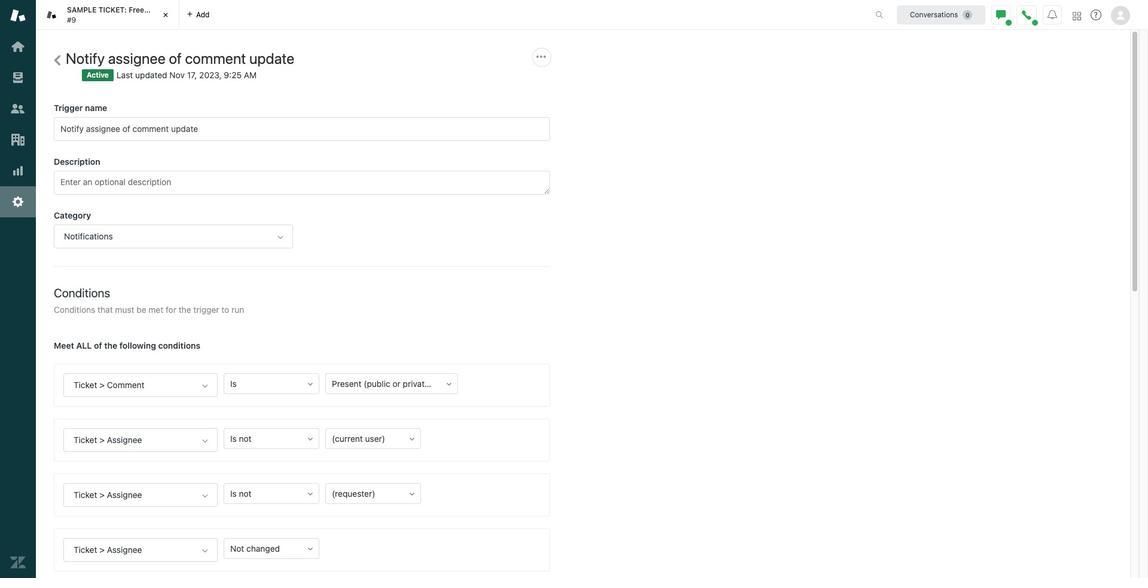 Task type: describe. For each thing, give the bounding box(es) containing it.
views image
[[10, 70, 26, 86]]

zendesk image
[[10, 556, 26, 571]]

conversations button
[[897, 5, 986, 24]]

tabs tab list
[[36, 0, 863, 30]]

add button
[[179, 0, 217, 29]]

conversations
[[910, 10, 958, 19]]

get started image
[[10, 39, 26, 54]]

customers image
[[10, 101, 26, 117]]



Task type: vqa. For each thing, say whether or not it's contained in the screenshot.
Get Started icon
yes



Task type: locate. For each thing, give the bounding box(es) containing it.
ticket:
[[98, 5, 127, 14]]

add
[[196, 10, 210, 19]]

sample ticket: free repair #9
[[67, 5, 167, 24]]

notifications image
[[1048, 10, 1057, 19]]

zendesk products image
[[1073, 12, 1081, 20]]

button displays agent's chat status as online. image
[[996, 10, 1006, 19]]

close image
[[160, 9, 172, 21]]

free
[[129, 5, 144, 14]]

admin image
[[10, 194, 26, 210]]

repair
[[146, 5, 167, 14]]

sample
[[67, 5, 97, 14]]

reporting image
[[10, 163, 26, 179]]

main element
[[0, 0, 36, 579]]

get help image
[[1091, 10, 1102, 20]]

#9
[[67, 15, 76, 24]]

tab
[[36, 0, 179, 30]]

organizations image
[[10, 132, 26, 148]]

tab containing sample ticket: free repair
[[36, 0, 179, 30]]

zendesk support image
[[10, 8, 26, 23]]



